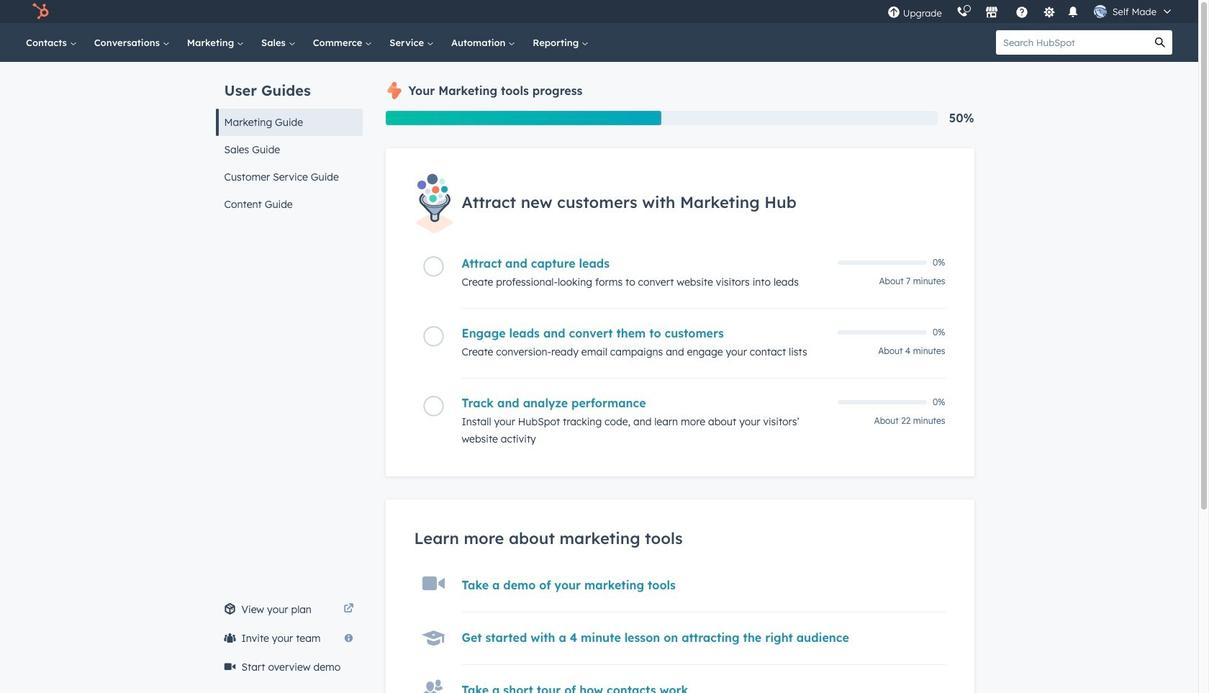 Task type: locate. For each thing, give the bounding box(es) containing it.
progress bar
[[386, 111, 662, 125]]

menu
[[881, 0, 1182, 23]]

ruby anderson image
[[1095, 5, 1107, 18]]

link opens in a new window image
[[344, 601, 354, 619]]



Task type: vqa. For each thing, say whether or not it's contained in the screenshot.
text
no



Task type: describe. For each thing, give the bounding box(es) containing it.
Search HubSpot search field
[[997, 30, 1149, 55]]

link opens in a new window image
[[344, 604, 354, 615]]

marketplaces image
[[986, 6, 999, 19]]

user guides element
[[216, 62, 363, 218]]



